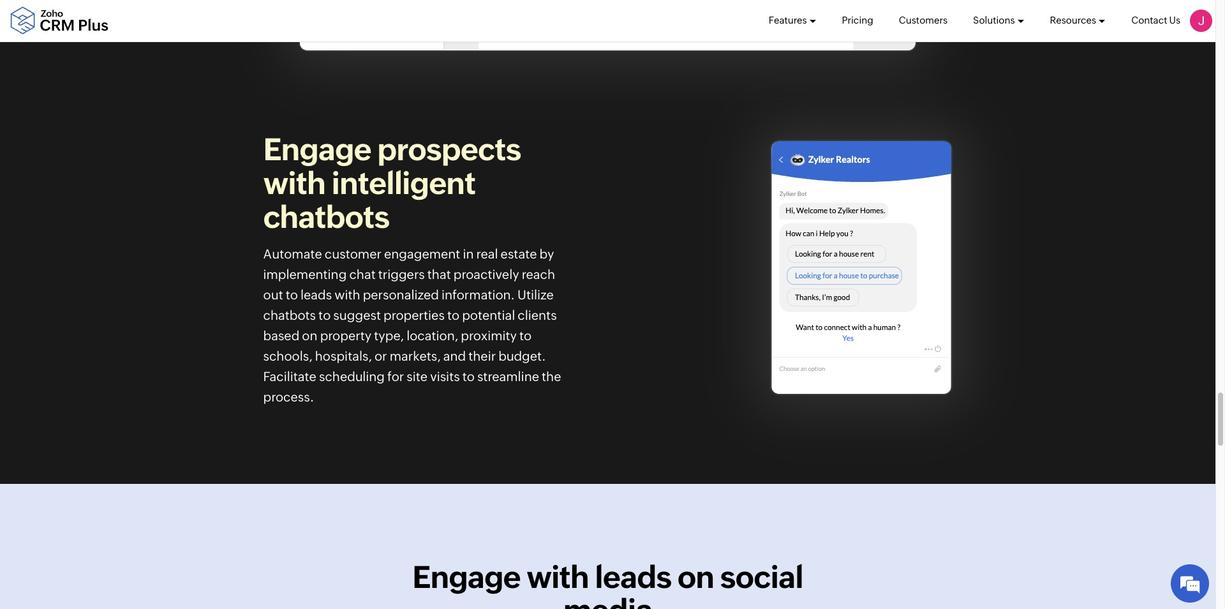 Task type: describe. For each thing, give the bounding box(es) containing it.
and
[[444, 348, 466, 363]]

real
[[477, 246, 498, 261]]

resources link
[[1051, 0, 1107, 41]]

on inside engage with leads on social media
[[678, 559, 715, 595]]

personalized
[[363, 287, 439, 302]]

us
[[1170, 15, 1181, 26]]

site
[[407, 369, 428, 383]]

location,
[[407, 328, 459, 343]]

implementing
[[263, 267, 347, 281]]

in
[[463, 246, 474, 261]]

information.
[[442, 287, 515, 302]]

reach
[[522, 267, 556, 281]]

zoho crmplus logo image
[[10, 7, 108, 35]]

james peterson image
[[1191, 10, 1213, 32]]

customers
[[899, 15, 948, 26]]

intelligent
[[332, 165, 476, 201]]

customer
[[325, 246, 382, 261]]

based
[[263, 328, 300, 343]]

engage with leads on social media
[[413, 559, 804, 609]]

potential
[[462, 308, 515, 322]]

with inside engage prospects with intelligent chatbots
[[263, 165, 326, 201]]

leads inside engage with leads on social media
[[595, 559, 672, 595]]

on inside automate customer engagement in real estate by implementing chat triggers that proactively reach out to leads with personalized information. utilize chatbots to suggest properties to potential clients based on property type, location, proximity to schools, hospitals, or markets, and their budget. facilitate scheduling for site visits to streamline the process.
[[302, 328, 318, 343]]

to right visits
[[463, 369, 475, 383]]

process.
[[263, 389, 314, 404]]

solutions
[[974, 15, 1016, 26]]

media
[[564, 593, 653, 609]]

chatbots inside automate customer engagement in real estate by implementing chat triggers that proactively reach out to leads with personalized information. utilize chatbots to suggest properties to potential clients based on property type, location, proximity to schools, hospitals, or markets, and their budget. facilitate scheduling for site visits to streamline the process.
[[263, 308, 316, 322]]

that
[[428, 267, 451, 281]]

visits
[[430, 369, 460, 383]]

the
[[542, 369, 562, 383]]

markets,
[[390, 348, 441, 363]]

contact
[[1132, 15, 1168, 26]]

budget.
[[499, 348, 546, 363]]

engage for engage prospects with intelligent chatbots
[[263, 132, 371, 167]]

engagement
[[384, 246, 461, 261]]

streamline
[[478, 369, 540, 383]]

contact us
[[1132, 15, 1181, 26]]

out
[[263, 287, 283, 302]]

chatbots inside engage prospects with intelligent chatbots
[[263, 199, 390, 235]]

engage prospects with intelligent chatbots
[[263, 132, 521, 235]]

automate
[[263, 246, 322, 261]]

solutions link
[[974, 0, 1025, 41]]



Task type: locate. For each thing, give the bounding box(es) containing it.
schools,
[[263, 348, 313, 363]]

their
[[469, 348, 496, 363]]

to up budget.
[[520, 328, 532, 343]]

type,
[[374, 328, 404, 343]]

2 chatbots from the top
[[263, 308, 316, 322]]

features
[[769, 15, 807, 26]]

0 vertical spatial with
[[263, 165, 326, 201]]

contact us link
[[1132, 0, 1181, 41]]

chatbots up customer
[[263, 199, 390, 235]]

0 vertical spatial leads
[[301, 287, 332, 302]]

automate customer engagement in real estate by implementing chat triggers that proactively reach out to leads with personalized information. utilize chatbots to suggest properties to potential clients based on property type, location, proximity to schools, hospitals, or markets, and their budget. facilitate scheduling for site visits to streamline the process.
[[263, 246, 562, 404]]

features link
[[769, 0, 817, 41]]

1 vertical spatial on
[[678, 559, 715, 595]]

engage for engage with leads on social media
[[413, 559, 521, 595]]

2 vertical spatial with
[[527, 559, 589, 595]]

clients
[[518, 308, 557, 322]]

1 horizontal spatial engage
[[413, 559, 521, 595]]

1 vertical spatial engage
[[413, 559, 521, 595]]

for
[[388, 369, 404, 383]]

1 vertical spatial leads
[[595, 559, 672, 595]]

1 horizontal spatial on
[[678, 559, 715, 595]]

proactively
[[454, 267, 519, 281]]

to up the "location,"
[[448, 308, 460, 322]]

engage
[[263, 132, 371, 167], [413, 559, 521, 595]]

engage inside engage prospects with intelligent chatbots
[[263, 132, 371, 167]]

leads
[[301, 287, 332, 302], [595, 559, 672, 595]]

1 vertical spatial with
[[335, 287, 360, 302]]

by
[[540, 246, 554, 261]]

2 horizontal spatial with
[[527, 559, 589, 595]]

chatbots up the based
[[263, 308, 316, 322]]

resources
[[1051, 15, 1097, 26]]

with inside automate customer engagement in real estate by implementing chat triggers that proactively reach out to leads with personalized information. utilize chatbots to suggest properties to potential clients based on property type, location, proximity to schools, hospitals, or markets, and their budget. facilitate scheduling for site visits to streamline the process.
[[335, 287, 360, 302]]

pricing link
[[842, 0, 874, 41]]

0 vertical spatial on
[[302, 328, 318, 343]]

customers link
[[899, 0, 948, 41]]

0 horizontal spatial with
[[263, 165, 326, 201]]

with inside engage with leads on social media
[[527, 559, 589, 595]]

1 vertical spatial chatbots
[[263, 308, 316, 322]]

utilize
[[518, 287, 554, 302]]

on
[[302, 328, 318, 343], [678, 559, 715, 595]]

1 chatbots from the top
[[263, 199, 390, 235]]

0 horizontal spatial leads
[[301, 287, 332, 302]]

pricing
[[842, 15, 874, 26]]

triggers
[[378, 267, 425, 281]]

hospitals,
[[315, 348, 372, 363]]

chatbots
[[263, 199, 390, 235], [263, 308, 316, 322]]

properties
[[384, 308, 445, 322]]

scheduling
[[319, 369, 385, 383]]

to
[[286, 287, 298, 302], [319, 308, 331, 322], [448, 308, 460, 322], [520, 328, 532, 343], [463, 369, 475, 383]]

engage inside engage with leads on social media
[[413, 559, 521, 595]]

chat
[[350, 267, 376, 281]]

estate
[[501, 246, 537, 261]]

prospects
[[378, 132, 521, 167]]

property
[[320, 328, 372, 343]]

to right "out"
[[286, 287, 298, 302]]

0 vertical spatial engage
[[263, 132, 371, 167]]

to up property
[[319, 308, 331, 322]]

1 horizontal spatial leads
[[595, 559, 672, 595]]

or
[[375, 348, 387, 363]]

suggest
[[333, 308, 381, 322]]

proximity
[[461, 328, 517, 343]]

leads inside automate customer engagement in real estate by implementing chat triggers that proactively reach out to leads with personalized information. utilize chatbots to suggest properties to potential clients based on property type, location, proximity to schools, hospitals, or markets, and their budget. facilitate scheduling for site visits to streamline the process.
[[301, 287, 332, 302]]

0 horizontal spatial engage
[[263, 132, 371, 167]]

social
[[721, 559, 804, 595]]

0 vertical spatial chatbots
[[263, 199, 390, 235]]

with
[[263, 165, 326, 201], [335, 287, 360, 302], [527, 559, 589, 595]]

facilitate
[[263, 369, 317, 383]]

1 horizontal spatial with
[[335, 287, 360, 302]]

0 horizontal spatial on
[[302, 328, 318, 343]]



Task type: vqa. For each thing, say whether or not it's contained in the screenshot.
the company.
no



